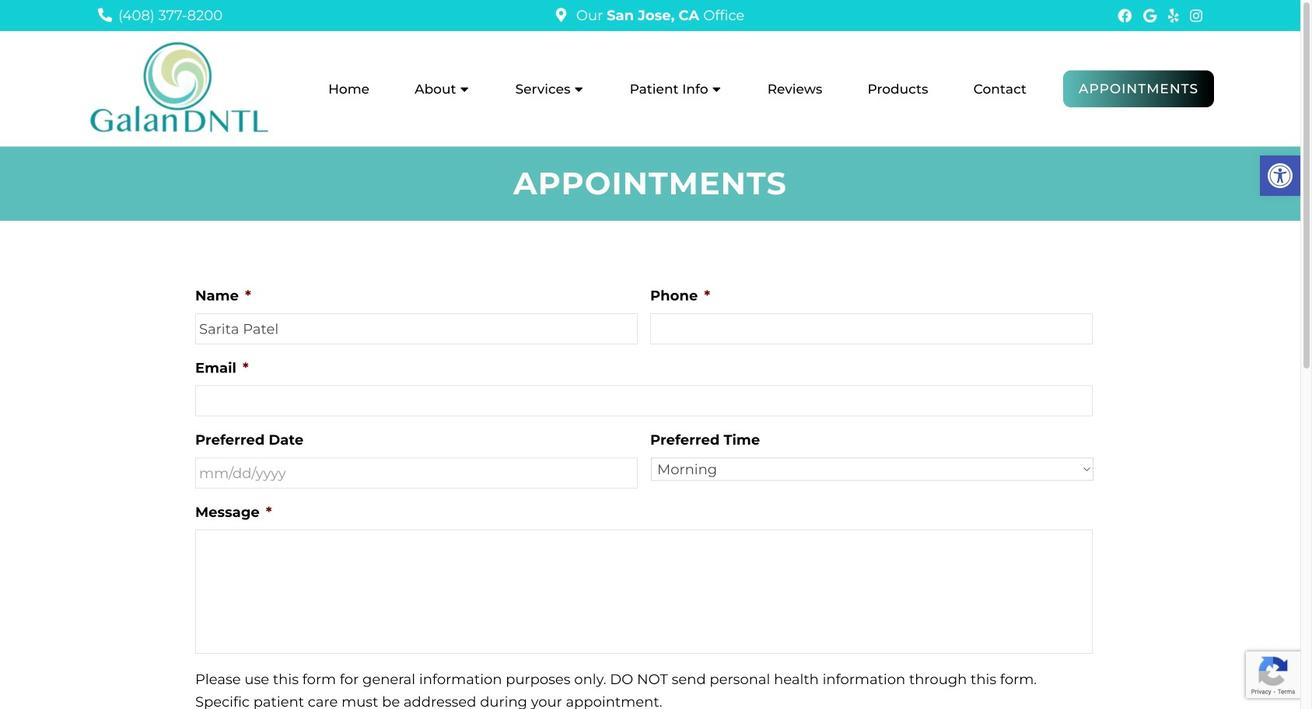 Task type: describe. For each thing, give the bounding box(es) containing it.
accessibility tools image
[[1269, 163, 1293, 188]]

phone alt image
[[98, 8, 112, 22]]

map marker alt image
[[556, 8, 567, 22]]

mm/dd/yyyy text field
[[195, 458, 638, 489]]

facebook image
[[1119, 9, 1133, 23]]

google image
[[1144, 9, 1157, 23]]



Task type: locate. For each thing, give the bounding box(es) containing it.
navigation
[[86, 39, 1215, 139], [1261, 156, 1313, 507]]

None text field
[[195, 313, 638, 345]]

0 vertical spatial navigation
[[86, 39, 1215, 139]]

0 horizontal spatial navigation
[[86, 39, 1215, 139]]

galan dental image
[[86, 39, 269, 132]]

1 horizontal spatial navigation
[[1261, 156, 1313, 507]]

banner
[[0, 0, 1301, 147]]

instagram image
[[1191, 9, 1203, 23]]

yelp image
[[1169, 9, 1179, 23]]

1 vertical spatial navigation
[[1261, 156, 1313, 507]]

None text field
[[651, 313, 1093, 345], [195, 386, 1093, 417], [195, 530, 1093, 655], [651, 313, 1093, 345], [195, 386, 1093, 417], [195, 530, 1093, 655]]



Task type: vqa. For each thing, say whether or not it's contained in the screenshot.
submit
no



